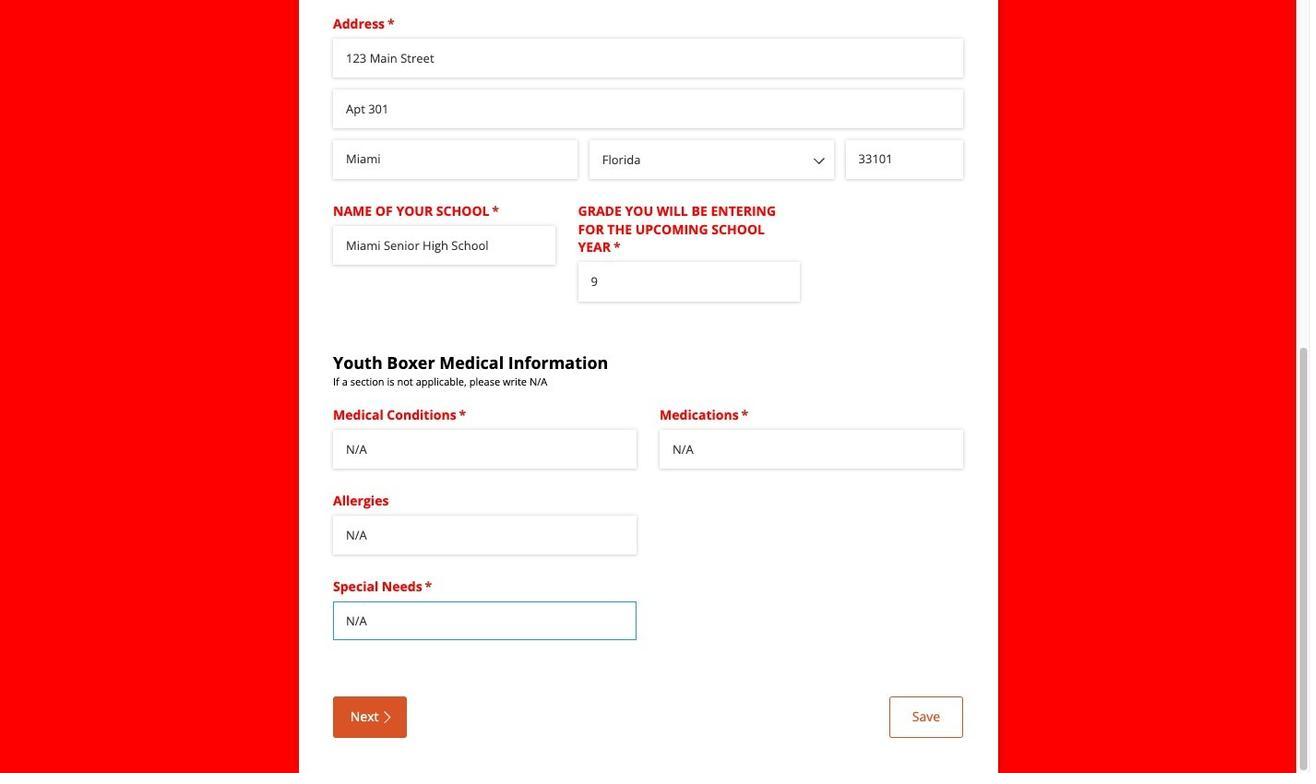Task type: vqa. For each thing, say whether or not it's contained in the screenshot.
state text field
yes



Task type: locate. For each thing, give the bounding box(es) containing it.
None text field
[[333, 226, 555, 265], [333, 516, 637, 555], [333, 602, 637, 641], [333, 226, 555, 265], [333, 516, 637, 555], [333, 602, 637, 641]]

Zip Code text field
[[846, 140, 963, 179]]

State text field
[[589, 140, 834, 179]]

Address Line 1 text field
[[333, 39, 963, 78]]

None text field
[[578, 262, 800, 301], [333, 430, 637, 469], [660, 430, 963, 469], [578, 262, 800, 301], [333, 430, 637, 469], [660, 430, 963, 469]]

Address Line 2 text field
[[333, 89, 963, 128]]

City text field
[[333, 140, 578, 179]]



